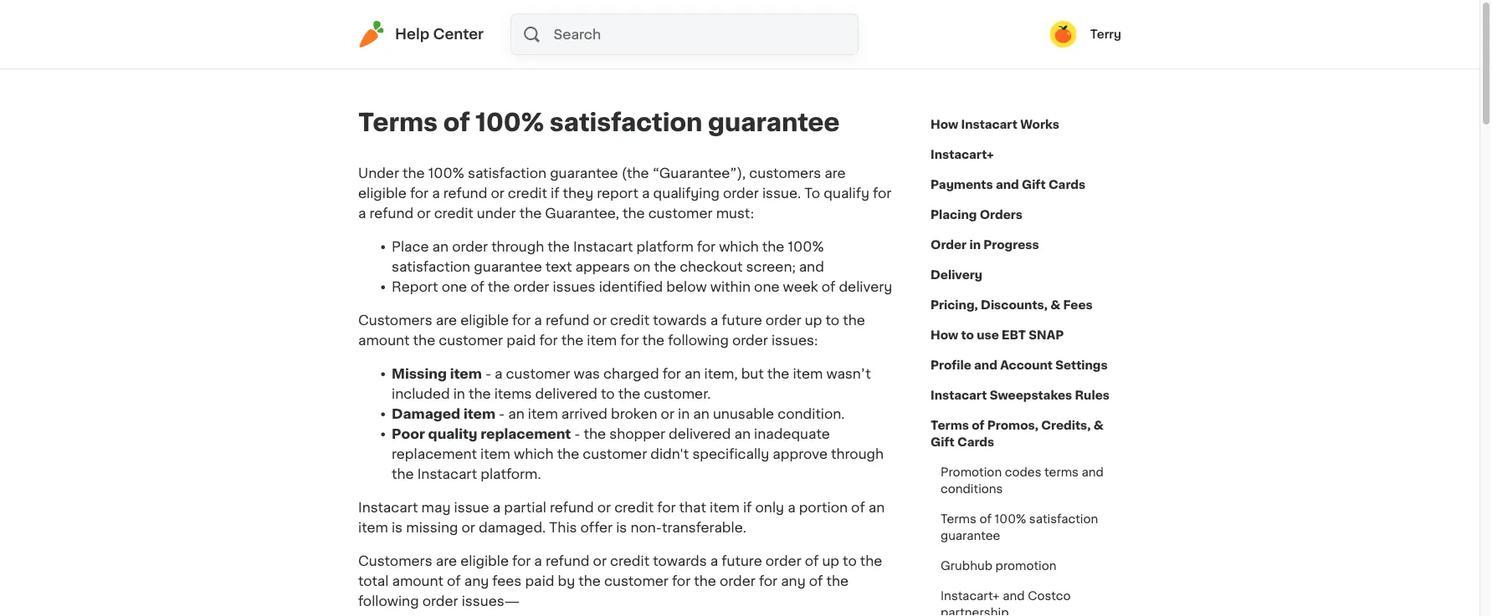 Task type: vqa. For each thing, say whether or not it's contained in the screenshot.
Delivery button
no



Task type: locate. For each thing, give the bounding box(es) containing it.
terms down conditions
[[941, 514, 977, 526]]

up inside customers are eligible for a refund or credit towards a future order of up to the total amount of any fees paid by the customer for the order for any of the following order issues—
[[822, 555, 839, 568]]

amount inside customers are eligible for a refund or credit towards a future order up to the amount the customer paid for the item for the following order issues:
[[358, 334, 410, 347]]

satisfaction up (the
[[550, 111, 702, 135]]

1 horizontal spatial &
[[1094, 420, 1104, 432]]

2 horizontal spatial in
[[969, 239, 981, 251]]

1 vertical spatial following
[[358, 595, 419, 608]]

0 vertical spatial terms of 100% satisfaction guarantee
[[358, 111, 840, 135]]

payments and gift cards
[[931, 179, 1086, 191]]

specifically
[[692, 448, 769, 461]]

instacart left the may
[[358, 501, 418, 515]]

up down "portion" on the right of page
[[822, 555, 839, 568]]

customer inside under the 100% satisfaction guarantee (the "guarantee"), customers are eligible for a refund or credit if they report a qualifying order issue. to qualify for a refund or credit under the guarantee, the customer must:
[[648, 207, 713, 220]]

if
[[551, 187, 559, 200], [743, 501, 752, 515]]

customers up total
[[358, 555, 432, 568]]

1 vertical spatial how
[[931, 330, 958, 341]]

0 horizontal spatial replacement
[[392, 448, 477, 461]]

profile and account settings link
[[931, 351, 1108, 381]]

2 any from the left
[[781, 575, 806, 588]]

an down items
[[508, 408, 525, 421]]

2 towards from the top
[[653, 555, 707, 568]]

0 vertical spatial towards
[[653, 314, 707, 327]]

1 vertical spatial -
[[499, 408, 505, 421]]

how for how instacart works
[[931, 119, 958, 131]]

and right terms at right bottom
[[1082, 467, 1104, 479]]

pricing, discounts, & fees
[[931, 300, 1093, 311]]

1 vertical spatial terms of 100% satisfaction guarantee
[[941, 514, 1098, 542]]

customers are eligible for a refund or credit towards a future order of up to the total amount of any fees paid by the customer for the order for any of the following order issues—
[[358, 555, 882, 608]]

to down "portion" on the right of page
[[843, 555, 857, 568]]

only
[[755, 501, 784, 515]]

customer down qualifying on the left top
[[648, 207, 713, 220]]

a
[[432, 187, 440, 200], [642, 187, 650, 200], [358, 207, 366, 220], [534, 314, 542, 327], [710, 314, 718, 327], [495, 367, 503, 381], [493, 501, 501, 515], [788, 501, 796, 515], [534, 555, 542, 568], [710, 555, 718, 568]]

for down only
[[759, 575, 778, 588]]

are down report
[[436, 314, 457, 327]]

platform
[[636, 240, 694, 254]]

1 horizontal spatial gift
[[1022, 179, 1046, 191]]

customer inside - the shopper delivered an inadequate replacement item which the customer didn't specifically approve through the instacart platform.
[[583, 448, 647, 461]]

0 horizontal spatial cards
[[957, 437, 994, 449]]

user avatar image
[[1050, 21, 1077, 48]]

100% inside under the 100% satisfaction guarantee (the "guarantee"), customers are eligible for a refund or credit if they report a qualifying order issue. to qualify for a refund or credit under the guarantee, the customer must:
[[428, 167, 464, 180]]

to inside customers are eligible for a refund or credit towards a future order of up to the total amount of any fees paid by the customer for the order for any of the following order issues—
[[843, 555, 857, 568]]

or down customer.
[[661, 408, 674, 421]]

0 horizontal spatial gift
[[931, 437, 955, 449]]

must:
[[716, 207, 754, 220]]

future inside customers are eligible for a refund or credit towards a future order up to the amount the customer paid for the item for the following order issues:
[[722, 314, 762, 327]]

one
[[442, 280, 467, 294], [754, 280, 780, 294]]

amount up missing
[[358, 334, 410, 347]]

2 vertical spatial are
[[436, 555, 457, 568]]

customer inside customers are eligible for a refund or credit towards a future order of up to the total amount of any fees paid by the customer for the order for any of the following order issues—
[[604, 575, 669, 588]]

are inside customers are eligible for a refund or credit towards a future order up to the amount the customer paid for the item for the following order issues:
[[436, 314, 457, 327]]

instacart+ link
[[931, 140, 994, 170]]

- right missing item
[[485, 367, 491, 381]]

are inside under the 100% satisfaction guarantee (the "guarantee"), customers are eligible for a refund or credit if they report a qualifying order issue. to qualify for a refund or credit under the guarantee, the customer must:
[[825, 167, 846, 180]]

refund inside instacart may issue a partial refund or credit for that item if only a portion of an item is missing or damaged. this offer is non-transferable.
[[550, 501, 594, 515]]

discounts,
[[981, 300, 1048, 311]]

2 horizontal spatial -
[[574, 428, 580, 441]]

which for checkout
[[719, 240, 759, 254]]

are inside customers are eligible for a refund or credit towards a future order of up to the total amount of any fees paid by the customer for the order for any of the following order issues—
[[436, 555, 457, 568]]

2 one from the left
[[754, 280, 780, 294]]

0 horizontal spatial which
[[514, 448, 554, 461]]

2 vertical spatial in
[[678, 408, 690, 421]]

2 vertical spatial eligible
[[460, 555, 509, 568]]

credit down non-
[[610, 555, 650, 568]]

credit inside instacart may issue a partial refund or credit for that item if only a portion of an item is missing or damaged. this offer is non-transferable.
[[614, 501, 654, 515]]

0 vertical spatial up
[[805, 314, 822, 327]]

order left issues—
[[422, 595, 458, 608]]

partial
[[504, 501, 546, 515]]

customers inside customers are eligible for a refund or credit towards a future order up to the amount the customer paid for the item for the following order issues:
[[358, 314, 432, 327]]

0 vertical spatial if
[[551, 187, 559, 200]]

and for instacart+
[[1003, 591, 1025, 603]]

credits,
[[1041, 420, 1091, 432]]

instacart+ and costco partnership
[[941, 591, 1071, 617]]

which inside - the shopper delivered an inadequate replacement item which the customer didn't specifically approve through the instacart platform.
[[514, 448, 554, 461]]

wasn't
[[826, 367, 871, 381]]

instacart+ for instacart+ and costco partnership
[[941, 591, 1000, 603]]

item,
[[704, 367, 738, 381]]

satisfaction inside place an order through the instacart platform for which the 100% satisfaction guarantee text appears on the checkout screen; and report one of the order issues identified below within one week of delivery
[[392, 260, 470, 274]]

0 horizontal spatial is
[[392, 521, 403, 535]]

- down items
[[499, 408, 505, 421]]

for up customer.
[[663, 367, 681, 381]]

guarantee up the grubhub
[[941, 531, 1000, 542]]

1 vertical spatial customers
[[358, 555, 432, 568]]

1 towards from the top
[[653, 314, 707, 327]]

1 vertical spatial amount
[[392, 575, 444, 588]]

terms up promotion
[[931, 420, 969, 432]]

to
[[826, 314, 839, 327], [961, 330, 974, 341], [601, 387, 615, 401], [843, 555, 857, 568]]

terms of promos, credits, & gift cards link
[[931, 411, 1121, 458]]

item down issues:
[[793, 367, 823, 381]]

center
[[433, 27, 484, 41]]

0 vertical spatial &
[[1050, 300, 1061, 311]]

0 vertical spatial -
[[485, 367, 491, 381]]

or inside customers are eligible for a refund or credit towards a future order of up to the total amount of any fees paid by the customer for the order for any of the following order issues—
[[593, 555, 607, 568]]

are up qualify
[[825, 167, 846, 180]]

0 horizontal spatial -
[[485, 367, 491, 381]]

1 vertical spatial terms
[[931, 420, 969, 432]]

to up the damaged item - an item arrived broken or in an unusable condition.
[[601, 387, 615, 401]]

eligible inside under the 100% satisfaction guarantee (the "guarantee"), customers are eligible for a refund or credit if they report a qualifying order issue. to qualify for a refund or credit under the guarantee, the customer must:
[[358, 187, 407, 200]]

gift up orders
[[1022, 179, 1046, 191]]

item up transferable.
[[710, 501, 740, 515]]

- down arrived
[[574, 428, 580, 441]]

if inside under the 100% satisfaction guarantee (the "guarantee"), customers are eligible for a refund or credit if they report a qualifying order issue. to qualify for a refund or credit under the guarantee, the customer must:
[[551, 187, 559, 200]]

terms of 100% satisfaction guarantee up promotion
[[941, 514, 1098, 542]]

satisfaction up under
[[468, 167, 547, 180]]

- inside - the shopper delivered an inadequate replacement item which the customer didn't specifically approve through the instacart platform.
[[574, 428, 580, 441]]

promotion codes terms and conditions
[[941, 467, 1104, 495]]

to inside customers are eligible for a refund or credit towards a future order up to the amount the customer paid for the item for the following order issues:
[[826, 314, 839, 327]]

0 vertical spatial gift
[[1022, 179, 1046, 191]]

delivered inside - the shopper delivered an inadequate replacement item which the customer didn't specifically approve through the instacart platform.
[[669, 428, 731, 441]]

0 horizontal spatial if
[[551, 187, 559, 200]]

1 vertical spatial cards
[[957, 437, 994, 449]]

any down only
[[781, 575, 806, 588]]

1 horizontal spatial delivered
[[669, 428, 731, 441]]

customer down shopper
[[583, 448, 647, 461]]

refund inside customers are eligible for a refund or credit towards a future order up to the amount the customer paid for the item for the following order issues:
[[546, 314, 590, 327]]

for up 'charged' on the left
[[620, 334, 639, 347]]

customer inside - a customer was charged for an item, but the item wasn't included in the items delivered to the customer.
[[506, 367, 570, 381]]

checkout
[[680, 260, 743, 274]]

delivered up didn't
[[669, 428, 731, 441]]

0 vertical spatial paid
[[507, 334, 536, 347]]

and down the use
[[974, 360, 997, 372]]

refund down issues
[[546, 314, 590, 327]]

may
[[421, 501, 451, 515]]

0 vertical spatial future
[[722, 314, 762, 327]]

future down within
[[722, 314, 762, 327]]

future
[[722, 314, 762, 327], [722, 555, 762, 568]]

1 vertical spatial in
[[453, 387, 465, 401]]

under
[[358, 167, 399, 180]]

towards for following
[[653, 314, 707, 327]]

up inside customers are eligible for a refund or credit towards a future order up to the amount the customer paid for the item for the following order issues:
[[805, 314, 822, 327]]

placing orders
[[931, 209, 1023, 221]]

cards
[[1049, 179, 1086, 191], [957, 437, 994, 449]]

replacement down items
[[481, 428, 571, 441]]

1 vertical spatial towards
[[653, 555, 707, 568]]

satisfaction inside under the 100% satisfaction guarantee (the "guarantee"), customers are eligible for a refund or credit if they report a qualifying order issue. to qualify for a refund or credit under the guarantee, the customer must:
[[468, 167, 547, 180]]

1 horizontal spatial one
[[754, 280, 780, 294]]

1 future from the top
[[722, 314, 762, 327]]

1 vertical spatial gift
[[931, 437, 955, 449]]

0 vertical spatial amount
[[358, 334, 410, 347]]

customers inside customers are eligible for a refund or credit towards a future order of up to the total amount of any fees paid by the customer for the order for any of the following order issues—
[[358, 555, 432, 568]]

is left missing on the left bottom of page
[[392, 521, 403, 535]]

amount inside customers are eligible for a refund or credit towards a future order of up to the total amount of any fees paid by the customer for the order for any of the following order issues—
[[392, 575, 444, 588]]

0 vertical spatial are
[[825, 167, 846, 180]]

credit inside customers are eligible for a refund or credit towards a future order up to the amount the customer paid for the item for the following order issues:
[[610, 314, 650, 327]]

how instacart works
[[931, 119, 1059, 131]]

1 vertical spatial future
[[722, 555, 762, 568]]

terms inside terms of 100% satisfaction guarantee
[[941, 514, 977, 526]]

& down "rules"
[[1094, 420, 1104, 432]]

an inside - a customer was charged for an item, but the item wasn't included in the items delivered to the customer.
[[685, 367, 701, 381]]

order up must:
[[723, 187, 759, 200]]

1 horizontal spatial following
[[668, 334, 729, 347]]

(the
[[622, 167, 649, 180]]

0 vertical spatial how
[[931, 119, 958, 131]]

delivery
[[839, 280, 892, 294]]

0 vertical spatial through
[[491, 240, 544, 254]]

0 horizontal spatial any
[[464, 575, 489, 588]]

delivered inside - a customer was charged for an item, but the item wasn't included in the items delivered to the customer.
[[535, 387, 597, 401]]

item up was at bottom
[[587, 334, 617, 347]]

terms of 100% satisfaction guarantee
[[358, 111, 840, 135], [941, 514, 1098, 542]]

promotion
[[996, 561, 1057, 572]]

promotion
[[941, 467, 1002, 479]]

eligible down under
[[358, 187, 407, 200]]

towards inside customers are eligible for a refund or credit towards a future order of up to the total amount of any fees paid by the customer for the order for any of the following order issues—
[[653, 555, 707, 568]]

towards inside customers are eligible for a refund or credit towards a future order up to the amount the customer paid for the item for the following order issues:
[[653, 314, 707, 327]]

1 customers from the top
[[358, 314, 432, 327]]

help center
[[395, 27, 484, 41]]

1 one from the left
[[442, 280, 467, 294]]

eligible inside customers are eligible for a refund or credit towards a future order up to the amount the customer paid for the item for the following order issues:
[[460, 314, 509, 327]]

delivered up arrived
[[535, 387, 597, 401]]

guarantee up they
[[550, 167, 618, 180]]

2 vertical spatial -
[[574, 428, 580, 441]]

satisfaction up report
[[392, 260, 470, 274]]

item down poor quality replacement
[[480, 448, 510, 461]]

credit for damaged.
[[614, 501, 654, 515]]

for inside instacart may issue a partial refund or credit for that item if only a portion of an item is missing or damaged. this offer is non-transferable.
[[657, 501, 676, 515]]

for up checkout
[[697, 240, 716, 254]]

0 horizontal spatial delivered
[[535, 387, 597, 401]]

1 horizontal spatial in
[[678, 408, 690, 421]]

profile and account settings
[[931, 360, 1108, 372]]

1 vertical spatial if
[[743, 501, 752, 515]]

through right 'approve'
[[831, 448, 884, 461]]

item inside - the shopper delivered an inadequate replacement item which the customer didn't specifically approve through the instacart platform.
[[480, 448, 510, 461]]

shopper
[[609, 428, 665, 441]]

for left that
[[657, 501, 676, 515]]

one down screen;
[[754, 280, 780, 294]]

1 vertical spatial up
[[822, 555, 839, 568]]

item up total
[[358, 521, 388, 535]]

through
[[491, 240, 544, 254], [831, 448, 884, 461]]

and down promotion
[[1003, 591, 1025, 603]]

unusable
[[713, 408, 774, 421]]

0 vertical spatial which
[[719, 240, 759, 254]]

the
[[403, 167, 425, 180], [519, 207, 542, 220], [623, 207, 645, 220], [548, 240, 570, 254], [762, 240, 784, 254], [654, 260, 676, 274], [488, 280, 510, 294], [843, 314, 865, 327], [413, 334, 435, 347], [561, 334, 584, 347], [642, 334, 665, 347], [767, 367, 790, 381], [469, 387, 491, 401], [618, 387, 640, 401], [584, 428, 606, 441], [557, 448, 579, 461], [392, 468, 414, 481], [860, 555, 882, 568], [579, 575, 601, 588], [694, 575, 716, 588], [826, 575, 849, 588]]

1 horizontal spatial terms of 100% satisfaction guarantee
[[941, 514, 1098, 542]]

1 horizontal spatial is
[[616, 521, 627, 535]]

2 is from the left
[[616, 521, 627, 535]]

placing
[[931, 209, 977, 221]]

an inside - the shopper delivered an inadequate replacement item which the customer didn't specifically approve through the instacart platform.
[[734, 428, 751, 441]]

&
[[1050, 300, 1061, 311], [1094, 420, 1104, 432]]

1 vertical spatial eligible
[[460, 314, 509, 327]]

towards down transferable.
[[653, 555, 707, 568]]

in right order
[[969, 239, 981, 251]]

how up 'instacart+' link
[[931, 119, 958, 131]]

which for platform.
[[514, 448, 554, 461]]

paid
[[507, 334, 536, 347], [525, 575, 554, 588]]

are for customers are eligible for a refund or credit towards a future order of up to the total amount of any fees paid by the customer for the order for any of the following order issues—
[[436, 555, 457, 568]]

an up customer.
[[685, 367, 701, 381]]

2 vertical spatial terms
[[941, 514, 977, 526]]

replacement inside - the shopper delivered an inadequate replacement item which the customer didn't specifically approve through the instacart platform.
[[392, 448, 477, 461]]

item
[[587, 334, 617, 347], [450, 367, 482, 381], [793, 367, 823, 381], [464, 408, 495, 421], [528, 408, 558, 421], [480, 448, 510, 461], [710, 501, 740, 515], [358, 521, 388, 535]]

which up platform.
[[514, 448, 554, 461]]

an inside instacart may issue a partial refund or credit for that item if only a portion of an item is missing or damaged. this offer is non-transferable.
[[869, 501, 885, 515]]

1 vertical spatial &
[[1094, 420, 1104, 432]]

0 horizontal spatial &
[[1050, 300, 1061, 311]]

pricing,
[[931, 300, 978, 311]]

0 vertical spatial customers
[[358, 314, 432, 327]]

paid left the by
[[525, 575, 554, 588]]

for
[[410, 187, 429, 200], [873, 187, 892, 200], [697, 240, 716, 254], [512, 314, 531, 327], [539, 334, 558, 347], [620, 334, 639, 347], [663, 367, 681, 381], [657, 501, 676, 515], [512, 555, 531, 568], [672, 575, 691, 588], [759, 575, 778, 588]]

customer up missing item
[[439, 334, 503, 347]]

instacart+ inside instacart+ and costco partnership
[[941, 591, 1000, 603]]

- inside - a customer was charged for an item, but the item wasn't included in the items delivered to the customer.
[[485, 367, 491, 381]]

to left the use
[[961, 330, 974, 341]]

1 vertical spatial instacart+
[[941, 591, 1000, 603]]

to
[[804, 187, 820, 200]]

charged
[[603, 367, 659, 381]]

terms
[[358, 111, 438, 135], [931, 420, 969, 432], [941, 514, 977, 526]]

in down missing item
[[453, 387, 465, 401]]

towards down below
[[653, 314, 707, 327]]

1 vertical spatial are
[[436, 314, 457, 327]]

future for issues:
[[722, 314, 762, 327]]

1 vertical spatial paid
[[525, 575, 554, 588]]

rules
[[1075, 390, 1110, 402]]

any up issues—
[[464, 575, 489, 588]]

terms for terms of 100% satisfaction guarantee link
[[941, 514, 977, 526]]

for up items
[[512, 314, 531, 327]]

1 horizontal spatial through
[[831, 448, 884, 461]]

2 how from the top
[[931, 330, 958, 341]]

amount right total
[[392, 575, 444, 588]]

items
[[494, 387, 532, 401]]

credit inside customers are eligible for a refund or credit towards a future order of up to the total amount of any fees paid by the customer for the order for any of the following order issues—
[[610, 555, 650, 568]]

customer up items
[[506, 367, 570, 381]]

1 vertical spatial through
[[831, 448, 884, 461]]

refund up this
[[550, 501, 594, 515]]

credit down identified
[[610, 314, 650, 327]]

transferable.
[[662, 521, 746, 535]]

in down customer.
[[678, 408, 690, 421]]

eligible for customers are eligible for a refund or credit towards a future order of up to the total amount of any fees paid by the customer for the order for any of the following order issues—
[[460, 555, 509, 568]]

eligible
[[358, 187, 407, 200], [460, 314, 509, 327], [460, 555, 509, 568]]

guarantee inside terms of 100% satisfaction guarantee
[[941, 531, 1000, 542]]

and up week
[[799, 260, 824, 274]]

total
[[358, 575, 389, 588]]

0 horizontal spatial through
[[491, 240, 544, 254]]

fees
[[492, 575, 522, 588]]

an down unusable
[[734, 428, 751, 441]]

terry link
[[1050, 21, 1121, 48]]

following up item,
[[668, 334, 729, 347]]

0 vertical spatial following
[[668, 334, 729, 347]]

gift up promotion
[[931, 437, 955, 449]]

0 vertical spatial in
[[969, 239, 981, 251]]

instacart sweepstakes rules link
[[931, 381, 1110, 411]]

instacart+
[[931, 149, 994, 161], [941, 591, 1000, 603]]

& inside terms of promos, credits, & gift cards
[[1094, 420, 1104, 432]]

1 vertical spatial delivered
[[669, 428, 731, 441]]

payments and gift cards link
[[931, 170, 1086, 200]]

0 horizontal spatial in
[[453, 387, 465, 401]]

issue.
[[762, 187, 801, 200]]

terms up under
[[358, 111, 438, 135]]

instacart+ up partnership
[[941, 591, 1000, 603]]

1 horizontal spatial which
[[719, 240, 759, 254]]

0 horizontal spatial terms of 100% satisfaction guarantee
[[358, 111, 840, 135]]

2 future from the top
[[722, 555, 762, 568]]

1 horizontal spatial replacement
[[481, 428, 571, 441]]

order up but
[[732, 334, 768, 347]]

which
[[719, 240, 759, 254], [514, 448, 554, 461]]

eligible inside customers are eligible for a refund or credit towards a future order of up to the total amount of any fees paid by the customer for the order for any of the following order issues—
[[460, 555, 509, 568]]

eligible for customers are eligible for a refund or credit towards a future order up to the amount the customer paid for the item for the following order issues:
[[460, 314, 509, 327]]

which inside place an order through the instacart platform for which the 100% satisfaction guarantee text appears on the checkout screen; and report one of the order issues identified below within one week of delivery
[[719, 240, 759, 254]]

0 horizontal spatial following
[[358, 595, 419, 608]]

1 horizontal spatial any
[[781, 575, 806, 588]]

or down offer
[[593, 555, 607, 568]]

an right place
[[432, 240, 449, 254]]

1 vertical spatial which
[[514, 448, 554, 461]]

delivered
[[535, 387, 597, 401], [669, 428, 731, 441]]

is left non-
[[616, 521, 627, 535]]

0 vertical spatial eligible
[[358, 187, 407, 200]]

order inside under the 100% satisfaction guarantee (the "guarantee"), customers are eligible for a refund or credit if they report a qualifying order issue. to qualify for a refund or credit under the guarantee, the customer must:
[[723, 187, 759, 200]]

credit
[[508, 187, 547, 200], [434, 207, 473, 220], [610, 314, 650, 327], [614, 501, 654, 515], [610, 555, 650, 568]]

terms inside terms of promos, credits, & gift cards
[[931, 420, 969, 432]]

under
[[477, 207, 516, 220]]

future inside customers are eligible for a refund or credit towards a future order of up to the total amount of any fees paid by the customer for the order for any of the following order issues—
[[722, 555, 762, 568]]

eligible up missing item
[[460, 314, 509, 327]]

1 horizontal spatial if
[[743, 501, 752, 515]]

credit up non-
[[614, 501, 654, 515]]

future down transferable.
[[722, 555, 762, 568]]

progress
[[984, 239, 1039, 251]]

1 horizontal spatial cards
[[1049, 179, 1086, 191]]

0 vertical spatial delivered
[[535, 387, 597, 401]]

0 vertical spatial instacart+
[[931, 149, 994, 161]]

guarantee inside place an order through the instacart platform for which the 100% satisfaction guarantee text appears on the checkout screen; and report one of the order issues identified below within one week of delivery
[[474, 260, 542, 274]]

refund inside customers are eligible for a refund or credit towards a future order of up to the total amount of any fees paid by the customer for the order for any of the following order issues—
[[546, 555, 590, 568]]

0 horizontal spatial one
[[442, 280, 467, 294]]

gift
[[1022, 179, 1046, 191], [931, 437, 955, 449]]

and inside instacart+ and costco partnership
[[1003, 591, 1025, 603]]

1 vertical spatial replacement
[[392, 448, 477, 461]]

- the shopper delivered an inadequate replacement item which the customer didn't specifically approve through the instacart platform.
[[392, 428, 884, 481]]

eligible up fees
[[460, 555, 509, 568]]

2 customers from the top
[[358, 555, 432, 568]]

order in progress
[[931, 239, 1039, 251]]

1 how from the top
[[931, 119, 958, 131]]

instacart up 'appears'
[[573, 240, 633, 254]]

instacart up the may
[[417, 468, 477, 481]]

or down issues
[[593, 314, 607, 327]]

satisfaction down terms at right bottom
[[1029, 514, 1098, 526]]



Task type: describe. For each thing, give the bounding box(es) containing it.
by
[[558, 575, 575, 588]]

quality
[[428, 428, 477, 441]]

for right qualify
[[873, 187, 892, 200]]

conditions
[[941, 484, 1003, 495]]

of inside terms of 100% satisfaction guarantee
[[980, 514, 992, 526]]

arrived
[[561, 408, 608, 421]]

for down transferable.
[[672, 575, 691, 588]]

through inside - the shopper delivered an inadequate replacement item which the customer didn't specifically approve through the instacart platform.
[[831, 448, 884, 461]]

or up place
[[417, 207, 431, 220]]

use
[[977, 330, 999, 341]]

for inside place an order through the instacart platform for which the 100% satisfaction guarantee text appears on the checkout screen; and report one of the order issues identified below within one week of delivery
[[697, 240, 716, 254]]

issue
[[454, 501, 489, 515]]

guarantee up customers
[[708, 111, 840, 135]]

but
[[741, 367, 764, 381]]

refund up place
[[370, 207, 414, 220]]

missing
[[406, 521, 458, 535]]

guarantee inside under the 100% satisfaction guarantee (the "guarantee"), customers are eligible for a refund or credit if they report a qualifying order issue. to qualify for a refund or credit under the guarantee, the customer must:
[[550, 167, 618, 180]]

refund for missing
[[550, 501, 594, 515]]

poor
[[392, 428, 425, 441]]

towards for customer
[[653, 555, 707, 568]]

and inside place an order through the instacart platform for which the 100% satisfaction guarantee text appears on the checkout screen; and report one of the order issues identified below within one week of delivery
[[799, 260, 824, 274]]

are for customers are eligible for a refund or credit towards a future order up to the amount the customer paid for the item for the following order issues:
[[436, 314, 457, 327]]

partnership
[[941, 608, 1009, 617]]

instacart inside instacart may issue a partial refund or credit for that item if only a portion of an item is missing or damaged. this offer is non-transferable.
[[358, 501, 418, 515]]

- a customer was charged for an item, but the item wasn't included in the items delivered to the customer.
[[392, 367, 871, 401]]

or up under
[[491, 187, 504, 200]]

order in progress link
[[931, 230, 1039, 260]]

1 any from the left
[[464, 575, 489, 588]]

Search search field
[[552, 14, 858, 54]]

week
[[783, 280, 818, 294]]

order down only
[[766, 555, 801, 568]]

instacart may issue a partial refund or credit for that item if only a portion of an item is missing or damaged. this offer is non-transferable.
[[358, 501, 885, 535]]

following inside customers are eligible for a refund or credit towards a future order of up to the total amount of any fees paid by the customer for the order for any of the following order issues—
[[358, 595, 419, 608]]

guarantee,
[[545, 207, 619, 220]]

report
[[392, 280, 438, 294]]

this
[[549, 521, 577, 535]]

place
[[392, 240, 429, 254]]

to inside how to use ebt snap link
[[961, 330, 974, 341]]

how for how to use ebt snap
[[931, 330, 958, 341]]

snap
[[1029, 330, 1064, 341]]

didn't
[[650, 448, 689, 461]]

delivery link
[[931, 260, 983, 290]]

profile
[[931, 360, 971, 372]]

refund for any
[[546, 555, 590, 568]]

0 vertical spatial terms
[[358, 111, 438, 135]]

damaged
[[392, 408, 460, 421]]

grubhub
[[941, 561, 993, 572]]

if inside instacart may issue a partial refund or credit for that item if only a portion of an item is missing or damaged. this offer is non-transferable.
[[743, 501, 752, 515]]

condition.
[[778, 408, 845, 421]]

customers for the
[[358, 314, 432, 327]]

included
[[392, 387, 450, 401]]

sweepstakes
[[990, 390, 1072, 402]]

1 is from the left
[[392, 521, 403, 535]]

codes
[[1005, 467, 1041, 479]]

1 horizontal spatial -
[[499, 408, 505, 421]]

terms for terms of promos, credits, & gift cards link
[[931, 420, 969, 432]]

order down "text"
[[513, 280, 549, 294]]

0 vertical spatial replacement
[[481, 428, 571, 441]]

customers are eligible for a refund or credit towards a future order up to the amount the customer paid for the item for the following order issues:
[[358, 314, 865, 347]]

credit for item
[[610, 314, 650, 327]]

damaged item - an item arrived broken or in an unusable condition.
[[392, 408, 862, 421]]

item inside - a customer was charged for an item, but the item wasn't included in the items delivered to the customer.
[[793, 367, 823, 381]]

or up offer
[[597, 501, 611, 515]]

item inside customers are eligible for a refund or credit towards a future order up to the amount the customer paid for the item for the following order issues:
[[587, 334, 617, 347]]

costco
[[1028, 591, 1071, 603]]

paid inside customers are eligible for a refund or credit towards a future order of up to the total amount of any fees paid by the customer for the order for any of the following order issues—
[[525, 575, 554, 588]]

customers
[[749, 167, 821, 180]]

100% inside terms of 100% satisfaction guarantee
[[995, 514, 1026, 526]]

promotion codes terms and conditions link
[[931, 458, 1121, 505]]

works
[[1020, 119, 1059, 131]]

to inside - a customer was charged for an item, but the item wasn't included in the items delivered to the customer.
[[601, 387, 615, 401]]

terms
[[1044, 467, 1079, 479]]

damaged.
[[479, 521, 546, 535]]

instacart+ and costco partnership link
[[931, 582, 1121, 617]]

fees
[[1063, 300, 1093, 311]]

under the 100% satisfaction guarantee (the "guarantee"), customers are eligible for a refund or credit if they report a qualifying order issue. to qualify for a refund or credit under the guarantee, the customer must:
[[358, 167, 892, 220]]

and inside promotion codes terms and conditions
[[1082, 467, 1104, 479]]

qualify
[[824, 187, 870, 200]]

refund up under
[[443, 187, 487, 200]]

order down under
[[452, 240, 488, 254]]

instacart+ for instacart+
[[931, 149, 994, 161]]

instacart inside - the shopper delivered an inadequate replacement item which the customer didn't specifically approve through the instacart platform.
[[417, 468, 477, 481]]

for up place
[[410, 187, 429, 200]]

and for payments
[[996, 179, 1019, 191]]

they
[[563, 187, 593, 200]]

customer.
[[644, 387, 711, 401]]

orders
[[980, 209, 1023, 221]]

credit up under
[[508, 187, 547, 200]]

was
[[574, 367, 600, 381]]

delivery
[[931, 269, 983, 281]]

order up issues:
[[766, 314, 801, 327]]

and for profile
[[974, 360, 997, 372]]

or inside customers are eligible for a refund or credit towards a future order up to the amount the customer paid for the item for the following order issues:
[[593, 314, 607, 327]]

- for quality
[[574, 428, 580, 441]]

pricing, discounts, & fees link
[[931, 290, 1093, 321]]

terry
[[1090, 28, 1121, 40]]

or down issue
[[462, 521, 475, 535]]

through inside place an order through the instacart platform for which the 100% satisfaction guarantee text appears on the checkout screen; and report one of the order issues identified below within one week of delivery
[[491, 240, 544, 254]]

order
[[931, 239, 967, 251]]

how instacart works link
[[931, 110, 1059, 140]]

platform.
[[481, 468, 541, 481]]

appears
[[575, 260, 630, 274]]

a inside - a customer was charged for an item, but the item wasn't included in the items delivered to the customer.
[[495, 367, 503, 381]]

in inside - a customer was charged for an item, but the item wasn't included in the items delivered to the customer.
[[453, 387, 465, 401]]

missing
[[392, 367, 447, 381]]

an down customer.
[[693, 408, 710, 421]]

terms of 100% satisfaction guarantee link
[[931, 505, 1121, 552]]

issues
[[553, 280, 596, 294]]

terms of promos, credits, & gift cards
[[931, 420, 1104, 449]]

for down issues
[[539, 334, 558, 347]]

paid inside customers are eligible for a refund or credit towards a future order up to the amount the customer paid for the item for the following order issues:
[[507, 334, 536, 347]]

text
[[546, 260, 572, 274]]

settings
[[1055, 360, 1108, 372]]

of inside terms of promos, credits, & gift cards
[[972, 420, 985, 432]]

refund for for
[[546, 314, 590, 327]]

for up fees
[[512, 555, 531, 568]]

instacart inside place an order through the instacart platform for which the 100% satisfaction guarantee text appears on the checkout screen; and report one of the order issues identified below within one week of delivery
[[573, 240, 633, 254]]

that
[[679, 501, 706, 515]]

future for the
[[722, 555, 762, 568]]

missing item
[[392, 367, 482, 381]]

for inside - a customer was charged for an item, but the item wasn't included in the items delivered to the customer.
[[663, 367, 681, 381]]

place an order through the instacart platform for which the 100% satisfaction guarantee text appears on the checkout screen; and report one of the order issues identified below within one week of delivery
[[392, 240, 892, 294]]

an inside place an order through the instacart platform for which the 100% satisfaction guarantee text appears on the checkout screen; and report one of the order issues identified below within one week of delivery
[[432, 240, 449, 254]]

item down items
[[528, 408, 558, 421]]

how to use ebt snap
[[931, 330, 1064, 341]]

approve
[[773, 448, 828, 461]]

of inside instacart may issue a partial refund or credit for that item if only a portion of an item is missing or damaged. this offer is non-transferable.
[[851, 501, 865, 515]]

credit left under
[[434, 207, 473, 220]]

within
[[710, 280, 751, 294]]

cards inside terms of promos, credits, & gift cards
[[957, 437, 994, 449]]

100% inside place an order through the instacart platform for which the 100% satisfaction guarantee text appears on the checkout screen; and report one of the order issues identified below within one week of delivery
[[788, 240, 824, 254]]

placing orders link
[[931, 200, 1023, 230]]

following inside customers are eligible for a refund or credit towards a future order up to the amount the customer paid for the item for the following order issues:
[[668, 334, 729, 347]]

grubhub promotion
[[941, 561, 1057, 572]]

- for item
[[485, 367, 491, 381]]

how to use ebt snap link
[[931, 321, 1064, 351]]

instacart down the profile
[[931, 390, 987, 402]]

item up poor quality replacement
[[464, 408, 495, 421]]

& inside pricing, discounts, & fees "link"
[[1050, 300, 1061, 311]]

promos,
[[987, 420, 1039, 432]]

credit for paid
[[610, 555, 650, 568]]

gift inside terms of promos, credits, & gift cards
[[931, 437, 955, 449]]

item right missing
[[450, 367, 482, 381]]

broken
[[611, 408, 657, 421]]

customers for total
[[358, 555, 432, 568]]

instacart image
[[358, 21, 385, 48]]

issues:
[[772, 334, 818, 347]]

0 vertical spatial cards
[[1049, 179, 1086, 191]]

below
[[666, 280, 707, 294]]

portion
[[799, 501, 848, 515]]

instacart up 'instacart+' link
[[961, 119, 1018, 131]]

ebt
[[1002, 330, 1026, 341]]

customer inside customers are eligible for a refund or credit towards a future order up to the amount the customer paid for the item for the following order issues:
[[439, 334, 503, 347]]

satisfaction inside terms of 100% satisfaction guarantee
[[1029, 514, 1098, 526]]

order down transferable.
[[720, 575, 756, 588]]



